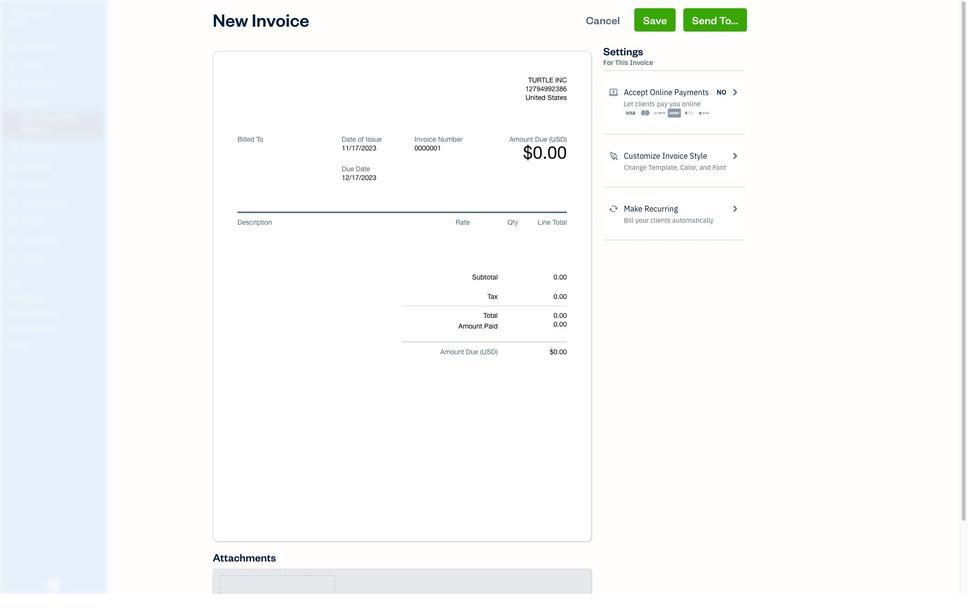 Task type: describe. For each thing, give the bounding box(es) containing it.
american express image
[[668, 108, 682, 118]]

new
[[213, 8, 248, 31]]

cancel
[[586, 13, 620, 27]]

turtle inc 12794992386 united states
[[526, 76, 567, 102]]

amount due ( usd )
[[441, 348, 498, 356]]

usd for amount due ( usd ) $0.00
[[551, 136, 565, 143]]

due date 12/17/2023
[[342, 165, 377, 182]]

font
[[713, 163, 727, 172]]

for
[[604, 58, 614, 67]]

onlinesales image
[[609, 87, 618, 98]]

timer image
[[6, 199, 18, 208]]

color,
[[681, 163, 698, 172]]

chevronright image for no
[[731, 87, 740, 98]]

description
[[238, 219, 272, 226]]

make recurring
[[624, 204, 678, 214]]

save button
[[635, 8, 676, 32]]

settings for this invoice
[[604, 44, 654, 67]]

apple pay image
[[683, 108, 696, 118]]

chart image
[[6, 236, 18, 245]]

( for amount due ( usd )
[[480, 348, 482, 356]]

amount due ( usd ) $0.00
[[510, 136, 567, 163]]

online
[[682, 100, 701, 108]]

payments
[[675, 87, 709, 97]]

subtotal
[[472, 274, 498, 281]]

apps image
[[7, 279, 104, 287]]

main element
[[0, 0, 131, 595]]

3 0.00 from the top
[[554, 312, 567, 320]]

customize
[[624, 151, 661, 161]]

invoice image
[[6, 98, 18, 107]]

client image
[[6, 61, 18, 70]]

tax
[[488, 293, 498, 301]]

2 0.00 from the top
[[554, 293, 567, 301]]

save
[[643, 13, 667, 27]]

inc for turtle inc 12794992386 united states
[[556, 76, 567, 84]]

amount inside total amount paid
[[459, 323, 483, 330]]

recurring
[[645, 204, 678, 214]]

due for amount due ( usd ) $0.00
[[535, 136, 548, 143]]

due for amount due ( usd )
[[466, 348, 478, 356]]

style
[[690, 151, 708, 161]]

discover image
[[654, 108, 667, 118]]

and
[[700, 163, 711, 172]]

0.00 0.00
[[554, 312, 567, 329]]

turtle for turtle inc 12794992386 united states
[[528, 76, 554, 84]]

united
[[526, 94, 546, 102]]

visa image
[[624, 108, 637, 118]]

issue
[[366, 136, 382, 143]]

attachments
[[213, 551, 276, 565]]

chevronright image
[[731, 150, 740, 162]]

total inside total amount paid
[[484, 312, 498, 320]]

freshbooks image
[[46, 579, 61, 591]]

states
[[548, 94, 567, 102]]

send
[[692, 13, 718, 27]]

rate
[[456, 219, 470, 226]]

Issue date in MM/DD/YYYY format text field
[[342, 144, 400, 152]]

4 0.00 from the top
[[554, 321, 567, 329]]

project image
[[6, 180, 18, 190]]

billed
[[238, 136, 255, 143]]

bank connections image
[[7, 326, 104, 333]]

items and services image
[[7, 310, 104, 318]]

accept
[[624, 87, 648, 97]]

$0.00 inside amount due ( usd ) $0.00
[[523, 142, 567, 163]]

expense image
[[6, 162, 18, 172]]

no
[[717, 88, 727, 97]]

team members image
[[7, 295, 104, 302]]

paid
[[484, 323, 498, 330]]

of
[[358, 136, 364, 143]]

paintbrush image
[[609, 150, 618, 162]]

Enter an Invoice # text field
[[415, 144, 442, 152]]

send to...
[[692, 13, 739, 27]]



Task type: locate. For each thing, give the bounding box(es) containing it.
( for amount due ( usd ) $0.00
[[550, 136, 551, 143]]

due down the united
[[535, 136, 548, 143]]

date left of
[[342, 136, 356, 143]]

1 horizontal spatial turtle
[[528, 76, 554, 84]]

amount for amount due ( usd )
[[441, 348, 464, 356]]

0 vertical spatial chevronright image
[[731, 87, 740, 98]]

number
[[438, 136, 463, 143]]

0 horizontal spatial usd
[[482, 348, 496, 356]]

0 vertical spatial due
[[535, 136, 548, 143]]

turtle inside turtle inc owner
[[8, 9, 36, 18]]

automatically
[[673, 216, 714, 225]]

chevronright image
[[731, 87, 740, 98], [731, 203, 740, 215]]

let
[[624, 100, 634, 108]]

) inside amount due ( usd ) $0.00
[[565, 136, 567, 143]]

template,
[[649, 163, 679, 172]]

0 vertical spatial inc
[[37, 9, 51, 18]]

1 vertical spatial usd
[[482, 348, 496, 356]]

0 horizontal spatial )
[[496, 348, 498, 356]]

invoice number
[[415, 136, 463, 143]]

inc inside turtle inc owner
[[37, 9, 51, 18]]

0 horizontal spatial turtle
[[8, 9, 36, 18]]

owner
[[8, 19, 26, 27]]

inc inside the turtle inc 12794992386 united states
[[556, 76, 567, 84]]

line
[[538, 219, 551, 226]]

1 vertical spatial $0.00
[[550, 348, 567, 356]]

1 vertical spatial turtle
[[528, 76, 554, 84]]

report image
[[6, 254, 18, 264]]

)
[[565, 136, 567, 143], [496, 348, 498, 356]]

online
[[650, 87, 673, 97]]

1 horizontal spatial usd
[[551, 136, 565, 143]]

inc
[[37, 9, 51, 18], [556, 76, 567, 84]]

to...
[[720, 13, 739, 27]]

) down paid
[[496, 348, 498, 356]]

chevronright image for make recurring
[[731, 203, 740, 215]]

0 vertical spatial )
[[565, 136, 567, 143]]

1 vertical spatial amount
[[459, 323, 483, 330]]

refresh image
[[609, 203, 618, 215]]

bill your clients automatically
[[624, 216, 714, 225]]

line total
[[538, 219, 567, 226]]

1 vertical spatial inc
[[556, 76, 567, 84]]

inc for turtle inc owner
[[37, 9, 51, 18]]

usd inside amount due ( usd ) $0.00
[[551, 136, 565, 143]]

amount left paid
[[459, 323, 483, 330]]

turtle up owner
[[8, 9, 36, 18]]

amount down the united
[[510, 136, 533, 143]]

0 horizontal spatial (
[[480, 348, 482, 356]]

1 chevronright image from the top
[[731, 87, 740, 98]]

2 horizontal spatial due
[[535, 136, 548, 143]]

qty
[[508, 219, 519, 226]]

change
[[624, 163, 647, 172]]

( down states
[[550, 136, 551, 143]]

12794992386
[[526, 85, 567, 93]]

send to... button
[[684, 8, 747, 32]]

) for amount due ( usd )
[[496, 348, 498, 356]]

total
[[553, 219, 567, 226], [484, 312, 498, 320]]

amount inside amount due ( usd ) $0.00
[[510, 136, 533, 143]]

0 vertical spatial amount
[[510, 136, 533, 143]]

total up paid
[[484, 312, 498, 320]]

total amount paid
[[459, 312, 498, 330]]

0 horizontal spatial due
[[342, 165, 354, 173]]

1 horizontal spatial )
[[565, 136, 567, 143]]

date inside due date 12/17/2023
[[356, 165, 370, 173]]

0 vertical spatial clients
[[635, 100, 656, 108]]

0 horizontal spatial inc
[[37, 9, 51, 18]]

(
[[550, 136, 551, 143], [480, 348, 482, 356]]

due down total amount paid
[[466, 348, 478, 356]]

new invoice
[[213, 8, 310, 31]]

payment image
[[6, 143, 18, 153]]

let clients pay you online
[[624, 100, 701, 108]]

usd
[[551, 136, 565, 143], [482, 348, 496, 356]]

12/17/2023 button
[[342, 174, 400, 182]]

2 vertical spatial due
[[466, 348, 478, 356]]

date
[[342, 136, 356, 143], [356, 165, 370, 173]]

turtle
[[8, 9, 36, 18], [528, 76, 554, 84]]

12/17/2023
[[342, 174, 377, 182]]

1 vertical spatial chevronright image
[[731, 203, 740, 215]]

dashboard image
[[6, 42, 18, 52]]

estimate image
[[6, 79, 18, 89]]

turtle up 12794992386
[[528, 76, 554, 84]]

0 vertical spatial total
[[553, 219, 567, 226]]

1 vertical spatial clients
[[651, 216, 671, 225]]

invoice
[[252, 8, 310, 31], [630, 58, 654, 67], [415, 136, 436, 143], [663, 151, 688, 161]]

0 horizontal spatial total
[[484, 312, 498, 320]]

turtle inc owner
[[8, 9, 51, 27]]

1 vertical spatial date
[[356, 165, 370, 173]]

accept online payments
[[624, 87, 709, 97]]

$0.00
[[523, 142, 567, 163], [550, 348, 567, 356]]

bill
[[624, 216, 634, 225]]

( down total amount paid
[[480, 348, 482, 356]]

total right line
[[553, 219, 567, 226]]

due inside amount due ( usd ) $0.00
[[535, 136, 548, 143]]

money image
[[6, 217, 18, 227]]

0 vertical spatial (
[[550, 136, 551, 143]]

bank image
[[698, 108, 711, 118]]

amount for amount due ( usd ) $0.00
[[510, 136, 533, 143]]

usd for amount due ( usd )
[[482, 348, 496, 356]]

1 horizontal spatial total
[[553, 219, 567, 226]]

0.00
[[554, 274, 567, 281], [554, 293, 567, 301], [554, 312, 567, 320], [554, 321, 567, 329]]

date of issue
[[342, 136, 382, 143]]

1 horizontal spatial (
[[550, 136, 551, 143]]

settings
[[604, 44, 644, 58]]

1 horizontal spatial inc
[[556, 76, 567, 84]]

due
[[535, 136, 548, 143], [342, 165, 354, 173], [466, 348, 478, 356]]

cancel button
[[578, 8, 629, 32]]

1 0.00 from the top
[[554, 274, 567, 281]]

usd down paid
[[482, 348, 496, 356]]

settings image
[[7, 341, 104, 349]]

usd down states
[[551, 136, 565, 143]]

turtle inside the turtle inc 12794992386 united states
[[528, 76, 554, 84]]

0 vertical spatial usd
[[551, 136, 565, 143]]

clients down accept
[[635, 100, 656, 108]]

1 vertical spatial )
[[496, 348, 498, 356]]

clients down recurring
[[651, 216, 671, 225]]

) for amount due ( usd ) $0.00
[[565, 136, 567, 143]]

to
[[256, 136, 263, 143]]

amount
[[510, 136, 533, 143], [459, 323, 483, 330], [441, 348, 464, 356]]

due inside due date 12/17/2023
[[342, 165, 354, 173]]

date up 12/17/2023 in the left of the page
[[356, 165, 370, 173]]

clients
[[635, 100, 656, 108], [651, 216, 671, 225]]

0 vertical spatial turtle
[[8, 9, 36, 18]]

1 horizontal spatial due
[[466, 348, 478, 356]]

1 vertical spatial (
[[480, 348, 482, 356]]

mastercard image
[[639, 108, 652, 118]]

1 vertical spatial total
[[484, 312, 498, 320]]

invoice inside settings for this invoice
[[630, 58, 654, 67]]

this
[[615, 58, 629, 67]]

) down states
[[565, 136, 567, 143]]

turtle for turtle inc owner
[[8, 9, 36, 18]]

due up 12/17/2023 in the left of the page
[[342, 165, 354, 173]]

your
[[636, 216, 649, 225]]

customize invoice style
[[624, 151, 708, 161]]

0 vertical spatial $0.00
[[523, 142, 567, 163]]

you
[[670, 100, 681, 108]]

0 vertical spatial date
[[342, 136, 356, 143]]

1 vertical spatial due
[[342, 165, 354, 173]]

( inside amount due ( usd ) $0.00
[[550, 136, 551, 143]]

pay
[[657, 100, 668, 108]]

amount down total amount paid
[[441, 348, 464, 356]]

billed to
[[238, 136, 263, 143]]

make
[[624, 204, 643, 214]]

change template, color, and font
[[624, 163, 727, 172]]

2 vertical spatial amount
[[441, 348, 464, 356]]

2 chevronright image from the top
[[731, 203, 740, 215]]



Task type: vqa. For each thing, say whether or not it's contained in the screenshot.
Account
no



